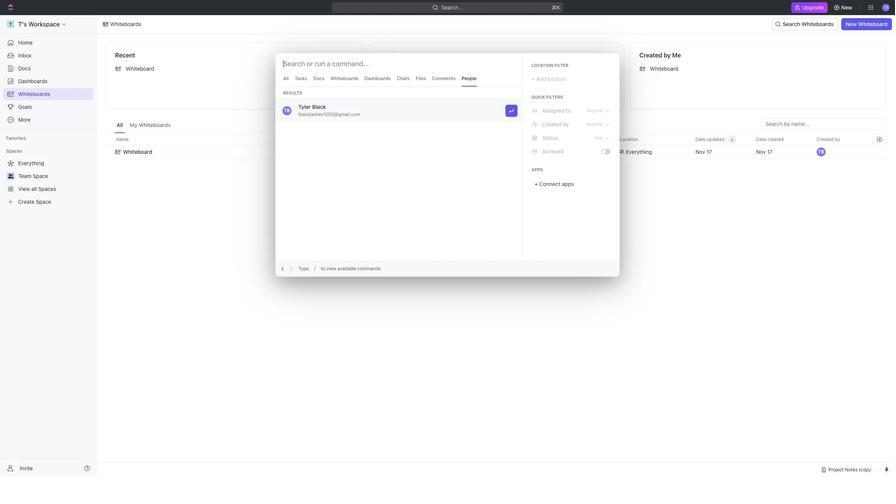 Task type: locate. For each thing, give the bounding box(es) containing it.
location up everything
[[620, 137, 638, 142]]

anyone
[[587, 108, 603, 114], [587, 122, 603, 127]]

recent
[[115, 52, 135, 59]]

home link
[[3, 37, 93, 49]]

1 horizontal spatial whiteboard link
[[637, 63, 880, 75]]

tyler
[[298, 104, 311, 110]]

1 whiteboard link from the left
[[112, 63, 355, 75]]

di5zx image for assigned
[[532, 108, 538, 114]]

table
[[106, 133, 886, 160]]

dashboards left chats
[[365, 76, 391, 81]]

date left updated
[[696, 137, 706, 142]]

0 horizontal spatial favorites
[[6, 136, 26, 141]]

favorites up chats
[[377, 52, 404, 59]]

created inside table
[[817, 137, 834, 142]]

1 vertical spatial all
[[117, 122, 123, 128]]

whiteboards up the goals
[[18, 91, 50, 97]]

1 vertical spatial to
[[321, 266, 325, 272]]

tb left tyler
[[284, 108, 290, 114]]

all left my
[[117, 122, 123, 128]]

1 horizontal spatial docs
[[313, 76, 325, 81]]

home
[[18, 39, 33, 46]]

dashboards
[[365, 76, 391, 81], [18, 78, 48, 84]]

created left me
[[640, 52, 662, 59]]

17
[[707, 149, 712, 155], [767, 149, 773, 155]]

tyler black, , element
[[283, 106, 292, 116], [817, 148, 826, 157]]

tree
[[3, 158, 93, 208]]

1 vertical spatial created by
[[817, 137, 840, 142]]

1 horizontal spatial all
[[283, 76, 289, 81]]

2 vertical spatial by
[[835, 137, 840, 142]]

1 horizontal spatial favorites
[[377, 52, 404, 59]]

1 horizontal spatial to
[[566, 108, 571, 114]]

upgrade
[[802, 4, 824, 11]]

2 vertical spatial di5zx image
[[532, 135, 538, 141]]

new up new whiteboard on the top right of page
[[841, 4, 853, 11]]

0 vertical spatial created by
[[542, 121, 569, 128]]

whiteboards
[[110, 21, 141, 27], [802, 21, 834, 27], [331, 76, 359, 81], [18, 91, 50, 97], [481, 96, 509, 101], [139, 122, 171, 128]]

1 horizontal spatial created by
[[817, 137, 840, 142]]

no favorited whiteboards image
[[481, 65, 511, 96]]

dashboards down docs link
[[18, 78, 48, 84]]

2 di5zx image from the top
[[532, 122, 538, 128]]

new down the new button
[[846, 21, 857, 27]]

by down 'assigned to'
[[563, 121, 569, 128]]

1 vertical spatial di5zx image
[[532, 122, 538, 128]]

2 date from the left
[[756, 137, 766, 142]]

nov down date updated
[[696, 149, 705, 155]]

by left me
[[664, 52, 671, 59]]

2 horizontal spatial created
[[817, 137, 834, 142]]

2 horizontal spatial by
[[835, 137, 840, 142]]

1 vertical spatial favorites
[[6, 136, 26, 141]]

0 horizontal spatial created
[[542, 121, 562, 128]]

created
[[640, 52, 662, 59], [542, 121, 562, 128], [817, 137, 834, 142]]

0 vertical spatial favorites
[[377, 52, 404, 59]]

docs
[[18, 65, 31, 72], [313, 76, 325, 81]]

here.
[[531, 96, 542, 101]]

2 nov from the left
[[756, 149, 766, 155]]

created down search by name... text box
[[817, 137, 834, 142]]

location
[[532, 63, 553, 68], [620, 137, 638, 142]]

tab list
[[115, 118, 173, 133]]

created by down 'assigned to'
[[542, 121, 569, 128]]

date for date updated
[[696, 137, 706, 142]]

0 vertical spatial to
[[566, 108, 571, 114]]

search whiteboards
[[783, 21, 834, 27]]

1 horizontal spatial 17
[[767, 149, 773, 155]]

0 vertical spatial new
[[841, 4, 853, 11]]

0 horizontal spatial all
[[117, 122, 123, 128]]

new
[[841, 4, 853, 11], [846, 21, 857, 27]]

tyler black, , element down search by name... text box
[[817, 148, 826, 157]]

search
[[783, 21, 801, 27]]

1 vertical spatial tyler black, , element
[[817, 148, 826, 157]]

whiteboard link
[[112, 63, 355, 75], [637, 63, 880, 75]]

to
[[566, 108, 571, 114], [321, 266, 325, 272]]

row
[[106, 133, 886, 146], [106, 145, 886, 160]]

sidebar navigation
[[0, 15, 97, 478]]

0 vertical spatial di5zx image
[[532, 108, 538, 114]]

1 horizontal spatial created
[[640, 52, 662, 59]]

0 vertical spatial by
[[664, 52, 671, 59]]

date
[[696, 137, 706, 142], [756, 137, 766, 142]]

show
[[518, 96, 529, 101]]

2 row from the top
[[106, 145, 886, 160]]

tyler black, , element left tyler
[[283, 106, 292, 116]]

tb down search by name... text box
[[818, 149, 825, 155]]

Search or run a command… text field
[[283, 59, 376, 69]]

1 date from the left
[[696, 137, 706, 142]]

docs link
[[3, 62, 93, 75]]

0 vertical spatial docs
[[18, 65, 31, 72]]

1 di5zx image from the top
[[532, 108, 538, 114]]

nov 17
[[696, 149, 712, 155], [756, 149, 773, 155]]

1 horizontal spatial dashboards
[[365, 76, 391, 81]]

created by me
[[640, 52, 681, 59]]

my whiteboards button
[[128, 118, 173, 133]]

date updated
[[696, 137, 725, 142]]

goals link
[[3, 101, 93, 113]]

favorites
[[377, 52, 404, 59], [6, 136, 26, 141]]

dashboards link
[[3, 75, 93, 87]]

0 horizontal spatial nov
[[696, 149, 705, 155]]

0 vertical spatial anyone
[[587, 108, 603, 114]]

di5zx image
[[532, 108, 538, 114], [532, 122, 538, 128], [532, 135, 538, 141]]

0 horizontal spatial date
[[696, 137, 706, 142]]

apps
[[562, 181, 574, 187]]

1 vertical spatial anyone
[[587, 122, 603, 127]]

quick
[[532, 95, 545, 100]]

new button
[[831, 2, 857, 14]]

17 down date created button at the top of the page
[[767, 149, 773, 155]]

to right /
[[321, 266, 325, 272]]

nov 17 down date updated
[[696, 149, 712, 155]]

created
[[768, 137, 784, 142]]

0 vertical spatial all
[[283, 76, 289, 81]]

to right assigned
[[566, 108, 571, 114]]

0 horizontal spatial docs
[[18, 65, 31, 72]]

whiteboards right my
[[139, 122, 171, 128]]

+
[[535, 181, 538, 187]]

1 horizontal spatial by
[[664, 52, 671, 59]]

all left tasks
[[283, 76, 289, 81]]

favorites up spaces
[[6, 136, 26, 141]]

1 vertical spatial by
[[563, 121, 569, 128]]

me
[[672, 52, 681, 59]]

1 horizontal spatial tb
[[818, 149, 825, 155]]

row containing whiteboard
[[106, 145, 886, 160]]

results
[[283, 91, 302, 95]]

1 horizontal spatial location
[[620, 137, 638, 142]]

0 horizontal spatial nov 17
[[696, 149, 712, 155]]

created by inside table
[[817, 137, 840, 142]]

all inside button
[[117, 122, 123, 128]]

date inside date created button
[[756, 137, 766, 142]]

0 horizontal spatial whiteboard link
[[112, 63, 355, 75]]

inbox
[[18, 52, 31, 59]]

type
[[298, 266, 309, 272]]

whiteboard link for created by me
[[637, 63, 880, 75]]

filters
[[546, 95, 563, 100]]

0 horizontal spatial location
[[532, 63, 553, 68]]

tb
[[284, 108, 290, 114], [818, 149, 825, 155]]

by down search by name... text box
[[835, 137, 840, 142]]

people
[[462, 76, 477, 81]]

location left filter
[[532, 63, 553, 68]]

view
[[327, 266, 336, 272]]

date left created
[[756, 137, 766, 142]]

1 horizontal spatial nov 17
[[756, 149, 773, 155]]

1 vertical spatial new
[[846, 21, 857, 27]]

1 vertical spatial tb
[[818, 149, 825, 155]]

your
[[450, 96, 460, 101]]

docs right tasks
[[313, 76, 325, 81]]

17 down date updated
[[707, 149, 712, 155]]

1 row from the top
[[106, 133, 886, 146]]

date created button
[[752, 134, 789, 145]]

date inside 'date updated' button
[[696, 137, 706, 142]]

all
[[283, 76, 289, 81], [117, 122, 123, 128]]

docs down inbox at top
[[18, 65, 31, 72]]

2 anyone from the top
[[587, 122, 603, 127]]

1 nov from the left
[[696, 149, 705, 155]]

0 vertical spatial tyler black, , element
[[283, 106, 292, 116]]

by
[[664, 52, 671, 59], [563, 121, 569, 128], [835, 137, 840, 142]]

whiteboards inside tab list
[[139, 122, 171, 128]]

2 whiteboard link from the left
[[637, 63, 880, 75]]

0 horizontal spatial 17
[[707, 149, 712, 155]]

upgrade link
[[792, 2, 828, 13]]

search whiteboards button
[[772, 18, 838, 30]]

1 anyone from the top
[[587, 108, 603, 114]]

di5zx image for created
[[532, 122, 538, 128]]

1 horizontal spatial nov
[[756, 149, 766, 155]]

1 vertical spatial created
[[542, 121, 562, 128]]

1 17 from the left
[[707, 149, 712, 155]]

quick filters
[[532, 95, 563, 100]]

1 nov 17 from the left
[[696, 149, 712, 155]]

cell
[[873, 145, 886, 159]]

0 horizontal spatial tb
[[284, 108, 290, 114]]

whiteboards down search or run a command… text box
[[331, 76, 359, 81]]

files
[[416, 76, 426, 81]]

tab list containing all
[[115, 118, 173, 133]]

1 horizontal spatial tyler black, , element
[[817, 148, 826, 157]]

2 vertical spatial created
[[817, 137, 834, 142]]

2 nov 17 from the left
[[756, 149, 773, 155]]

1 horizontal spatial date
[[756, 137, 766, 142]]

created down assigned
[[542, 121, 562, 128]]

1 vertical spatial location
[[620, 137, 638, 142]]

created by
[[542, 121, 569, 128], [817, 137, 840, 142]]

docs inside sidebar navigation
[[18, 65, 31, 72]]

0 horizontal spatial dashboards
[[18, 78, 48, 84]]

nov
[[696, 149, 705, 155], [756, 149, 766, 155]]

nov down date created button at the top of the page
[[756, 149, 766, 155]]

date for date created
[[756, 137, 766, 142]]

nov 17 down date created button at the top of the page
[[756, 149, 773, 155]]

0 horizontal spatial tyler black, , element
[[283, 106, 292, 116]]

archived
[[542, 148, 564, 155]]

whiteboards link
[[3, 88, 93, 100]]

any
[[595, 135, 603, 141]]

created by down search by name... text box
[[817, 137, 840, 142]]

0 horizontal spatial to
[[321, 266, 325, 272]]

available
[[338, 266, 356, 272]]

whiteboard
[[859, 21, 888, 27], [126, 66, 154, 72], [650, 66, 679, 72], [123, 149, 152, 155]]

0 horizontal spatial by
[[563, 121, 569, 128]]

+ connect apps
[[535, 181, 574, 187]]

0 vertical spatial location
[[532, 63, 553, 68]]



Task type: vqa. For each thing, say whether or not it's contained in the screenshot.
Empty
no



Task type: describe. For each thing, give the bounding box(es) containing it.
row containing name
[[106, 133, 886, 146]]

1 vertical spatial docs
[[313, 76, 325, 81]]

spaces
[[6, 148, 22, 154]]

tyler black blacklashes1000@gmail.com
[[298, 104, 360, 117]]

2 17 from the left
[[767, 149, 773, 155]]

whiteboards inside sidebar navigation
[[18, 91, 50, 97]]

location for location filter
[[532, 63, 553, 68]]

cell inside table
[[873, 145, 886, 159]]

htbmo image
[[532, 149, 538, 155]]

favorites button
[[3, 134, 29, 143]]

assigned to
[[542, 108, 571, 114]]

3 di5zx image from the top
[[532, 135, 538, 141]]

location for location
[[620, 137, 638, 142]]

invite
[[20, 466, 33, 472]]

comments
[[432, 76, 456, 81]]

/
[[314, 266, 316, 272]]

will
[[510, 96, 517, 101]]

new whiteboard
[[846, 21, 888, 27]]

table containing whiteboard
[[106, 133, 886, 160]]

anyone for created by
[[587, 122, 603, 127]]

0 vertical spatial tb
[[284, 108, 290, 114]]

new whiteboard button
[[841, 18, 892, 30]]

favorites inside favorites button
[[6, 136, 26, 141]]

connect
[[539, 181, 561, 187]]

search...
[[441, 4, 463, 11]]

whiteboards up the recent
[[110, 21, 141, 27]]

dashboards inside dashboards "link"
[[18, 78, 48, 84]]

date updated button
[[691, 134, 736, 145]]

whiteboard link for recent
[[112, 63, 355, 75]]

anyone for assigned to
[[587, 108, 603, 114]]

everything
[[626, 149, 652, 155]]

black
[[312, 104, 326, 110]]

Search by name... text field
[[766, 119, 882, 130]]

apps
[[532, 167, 543, 172]]

favorited
[[461, 96, 480, 101]]

blacklashes1000@gmail.com
[[298, 112, 360, 117]]

my whiteboards
[[130, 122, 171, 128]]

0 vertical spatial created
[[640, 52, 662, 59]]

whiteboards down upgrade
[[802, 21, 834, 27]]

commands
[[357, 266, 381, 272]]

status
[[542, 135, 558, 141]]

whiteboard inside table
[[123, 149, 152, 155]]

⌘k
[[552, 4, 560, 11]]

name
[[116, 137, 129, 142]]

filter
[[555, 63, 569, 68]]

whiteboards left will
[[481, 96, 509, 101]]

tree inside sidebar navigation
[[3, 158, 93, 208]]

goals
[[18, 104, 32, 110]]

new for new whiteboard
[[846, 21, 857, 27]]

new for new
[[841, 4, 853, 11]]

chats
[[397, 76, 410, 81]]

all button
[[115, 118, 125, 133]]

to view available commands
[[321, 266, 381, 272]]

my
[[130, 122, 137, 128]]

tasks
[[295, 76, 307, 81]]

your favorited whiteboards will show here.
[[450, 96, 542, 101]]

whiteboard button
[[110, 145, 611, 160]]

updated
[[707, 137, 725, 142]]

inbox link
[[3, 50, 93, 62]]

date created
[[756, 137, 784, 142]]

0 horizontal spatial created by
[[542, 121, 569, 128]]

location filter
[[532, 63, 569, 68]]

assigned
[[542, 108, 565, 114]]



